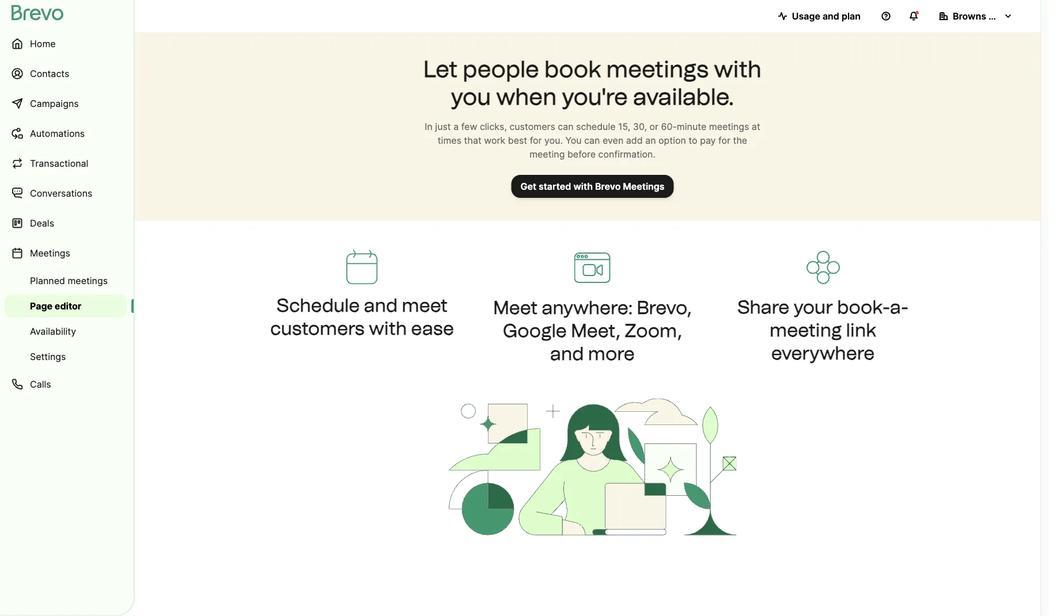 Task type: locate. For each thing, give the bounding box(es) containing it.
meetings up planned
[[30, 248, 70, 259]]

2 vertical spatial and
[[550, 343, 584, 365]]

customers
[[509, 121, 555, 132], [270, 318, 365, 340]]

1 horizontal spatial customers
[[509, 121, 555, 132]]

1 vertical spatial customers
[[270, 318, 365, 340]]

get
[[520, 181, 536, 192]]

0 horizontal spatial meetings
[[30, 248, 70, 259]]

available.
[[633, 83, 734, 111]]

deals
[[30, 218, 54, 229]]

book-
[[837, 296, 890, 318]]

automations link
[[5, 120, 127, 147]]

even
[[603, 135, 624, 146]]

1 horizontal spatial meeting
[[770, 319, 842, 341]]

that
[[464, 135, 482, 146]]

0 horizontal spatial with
[[369, 318, 407, 340]]

0 horizontal spatial and
[[364, 295, 398, 317]]

1 horizontal spatial and
[[550, 343, 584, 365]]

2 vertical spatial with
[[369, 318, 407, 340]]

meetings
[[623, 181, 665, 192], [30, 248, 70, 259]]

brevo,
[[637, 297, 692, 319]]

60-
[[661, 121, 677, 132]]

get started with brevo meetings button
[[511, 175, 674, 198]]

google
[[503, 320, 567, 342]]

1 horizontal spatial meetings
[[623, 181, 665, 192]]

people
[[463, 55, 539, 83]]

usage
[[792, 10, 820, 22]]

1 vertical spatial with
[[573, 181, 593, 192]]

0 vertical spatial customers
[[509, 121, 555, 132]]

page editor link
[[5, 295, 127, 318]]

automations
[[30, 128, 85, 139]]

1 vertical spatial meeting
[[770, 319, 842, 341]]

meet,
[[571, 320, 620, 342]]

0 vertical spatial and
[[823, 10, 839, 22]]

0 vertical spatial meeting
[[530, 149, 565, 160]]

0 horizontal spatial meeting
[[530, 149, 565, 160]]

transactional
[[30, 158, 88, 169]]

customers inside schedule and meet customers with ease
[[270, 318, 365, 340]]

anywhere:
[[542, 297, 633, 319]]

15,
[[618, 121, 630, 132]]

with inside the let people book meetings with you when you're available.
[[714, 55, 762, 83]]

can up you
[[558, 121, 574, 132]]

meeting inside "share your book-a- meeting link everywhere"
[[770, 319, 842, 341]]

your
[[794, 296, 833, 318]]

campaigns
[[30, 98, 79, 109]]

for left you.
[[530, 135, 542, 146]]

0 horizontal spatial for
[[530, 135, 542, 146]]

deals link
[[5, 210, 127, 237]]

with for let people book meetings with you when you're available.
[[714, 55, 762, 83]]

share
[[737, 296, 789, 318]]

meetings up or
[[606, 55, 709, 83]]

meetings
[[606, 55, 709, 83], [709, 121, 749, 132], [68, 275, 108, 287]]

meeting down you.
[[530, 149, 565, 160]]

zoom,
[[625, 320, 682, 342]]

2 horizontal spatial with
[[714, 55, 762, 83]]

0 vertical spatial meetings
[[606, 55, 709, 83]]

0 vertical spatial can
[[558, 121, 574, 132]]

planned meetings link
[[5, 270, 127, 293]]

you
[[451, 83, 491, 111]]

1 vertical spatial and
[[364, 295, 398, 317]]

can
[[558, 121, 574, 132], [584, 135, 600, 146]]

page editor
[[30, 301, 81, 312]]

customers down schedule
[[270, 318, 365, 340]]

0 horizontal spatial can
[[558, 121, 574, 132]]

for left the
[[718, 135, 730, 146]]

in
[[425, 121, 433, 132]]

option
[[659, 135, 686, 146]]

and
[[823, 10, 839, 22], [364, 295, 398, 317], [550, 343, 584, 365]]

home
[[30, 38, 56, 49]]

usage and plan button
[[769, 5, 870, 28]]

meeting
[[530, 149, 565, 160], [770, 319, 842, 341]]

customers up the best at the top
[[509, 121, 555, 132]]

0 vertical spatial meetings
[[623, 181, 665, 192]]

1 for from the left
[[530, 135, 542, 146]]

2 horizontal spatial and
[[823, 10, 839, 22]]

meeting down your at right
[[770, 319, 842, 341]]

with inside schedule and meet customers with ease
[[369, 318, 407, 340]]

book
[[544, 55, 601, 83]]

enterprise
[[989, 10, 1035, 22]]

1 horizontal spatial for
[[718, 135, 730, 146]]

started
[[539, 181, 571, 192]]

1 vertical spatial meetings
[[30, 248, 70, 259]]

1 horizontal spatial with
[[573, 181, 593, 192]]

can down schedule
[[584, 135, 600, 146]]

0 vertical spatial with
[[714, 55, 762, 83]]

meetings up the
[[709, 121, 749, 132]]

meetings right brevo
[[623, 181, 665, 192]]

let people book meetings with you when you're available.
[[423, 55, 762, 111]]

meetings up editor
[[68, 275, 108, 287]]

and left meet
[[364, 295, 398, 317]]

you're
[[562, 83, 628, 111]]

1 horizontal spatial can
[[584, 135, 600, 146]]

and left plan
[[823, 10, 839, 22]]

planned
[[30, 275, 65, 287]]

0 horizontal spatial customers
[[270, 318, 365, 340]]

1 vertical spatial meetings
[[709, 121, 749, 132]]

and inside schedule and meet customers with ease
[[364, 295, 398, 317]]

meetings inside meetings link
[[30, 248, 70, 259]]

with
[[714, 55, 762, 83], [573, 181, 593, 192], [369, 318, 407, 340]]

meetings link
[[5, 240, 127, 267]]

and inside button
[[823, 10, 839, 22]]

and down meet, at the right bottom
[[550, 343, 584, 365]]

schedule and meet customers with ease
[[270, 295, 454, 340]]

1 vertical spatial can
[[584, 135, 600, 146]]

when
[[496, 83, 557, 111]]

for
[[530, 135, 542, 146], [718, 135, 730, 146]]

transactional link
[[5, 150, 127, 177]]

calls
[[30, 379, 51, 390]]



Task type: describe. For each thing, give the bounding box(es) containing it.
contacts link
[[5, 60, 127, 88]]

customers inside in just a few clicks, customers can schedule 15, 30, or 60-minute meetings at times that work best for you. you can even add an option to pay for the meeting before confirmation.
[[509, 121, 555, 132]]

browns enterprise
[[953, 10, 1035, 22]]

before
[[567, 149, 596, 160]]

add
[[626, 135, 643, 146]]

pay
[[700, 135, 716, 146]]

usage and plan
[[792, 10, 861, 22]]

calls link
[[5, 371, 127, 399]]

planned meetings
[[30, 275, 108, 287]]

30,
[[633, 121, 647, 132]]

you
[[565, 135, 582, 146]]

a
[[453, 121, 459, 132]]

few
[[461, 121, 477, 132]]

availability link
[[5, 320, 127, 343]]

at
[[752, 121, 760, 132]]

2 for from the left
[[718, 135, 730, 146]]

editor
[[55, 301, 81, 312]]

and inside meet anywhere: brevo, google meet, zoom, and more
[[550, 343, 584, 365]]

times
[[438, 135, 461, 146]]

clicks,
[[480, 121, 507, 132]]

everywhere
[[771, 342, 875, 364]]

to
[[689, 135, 697, 146]]

schedule
[[576, 121, 616, 132]]

let
[[423, 55, 458, 83]]

meetings inside the let people book meetings with you when you're available.
[[606, 55, 709, 83]]

work
[[484, 135, 505, 146]]

brevo
[[595, 181, 621, 192]]

minute
[[677, 121, 706, 132]]

browns
[[953, 10, 986, 22]]

and for usage
[[823, 10, 839, 22]]

the
[[733, 135, 747, 146]]

meetings inside get started with brevo meetings button
[[623, 181, 665, 192]]

confirmation.
[[598, 149, 656, 160]]

with inside button
[[573, 181, 593, 192]]

conversations link
[[5, 180, 127, 207]]

home link
[[5, 30, 127, 58]]

conversations
[[30, 188, 92, 199]]

share your book-a- meeting link everywhere
[[737, 296, 909, 364]]

plan
[[842, 10, 861, 22]]

best
[[508, 135, 527, 146]]

page
[[30, 301, 52, 312]]

availability
[[30, 326, 76, 337]]

campaigns link
[[5, 90, 127, 118]]

settings link
[[5, 346, 127, 369]]

meet
[[493, 297, 538, 319]]

get started with brevo meetings
[[520, 181, 665, 192]]

or
[[650, 121, 658, 132]]

schedule
[[277, 295, 360, 317]]

meet
[[402, 295, 448, 317]]

more
[[588, 343, 635, 365]]

a-
[[890, 296, 909, 318]]

2 vertical spatial meetings
[[68, 275, 108, 287]]

link
[[846, 319, 876, 341]]

with for schedule and meet customers with ease
[[369, 318, 407, 340]]

ease
[[411, 318, 454, 340]]

settings
[[30, 351, 66, 363]]

meeting inside in just a few clicks, customers can schedule 15, 30, or 60-minute meetings at times that work best for you. you can even add an option to pay for the meeting before confirmation.
[[530, 149, 565, 160]]

contacts
[[30, 68, 69, 79]]

meet anywhere: brevo, google meet, zoom, and more
[[493, 297, 692, 365]]

in just a few clicks, customers can schedule 15, 30, or 60-minute meetings at times that work best for you. you can even add an option to pay for the meeting before confirmation.
[[425, 121, 760, 160]]

just
[[435, 121, 451, 132]]

meetings inside in just a few clicks, customers can schedule 15, 30, or 60-minute meetings at times that work best for you. you can even add an option to pay for the meeting before confirmation.
[[709, 121, 749, 132]]

an
[[645, 135, 656, 146]]

browns enterprise button
[[930, 5, 1035, 28]]

you.
[[544, 135, 563, 146]]

and for schedule
[[364, 295, 398, 317]]



Task type: vqa. For each thing, say whether or not it's contained in the screenshot.
CAMPAIGNS
yes



